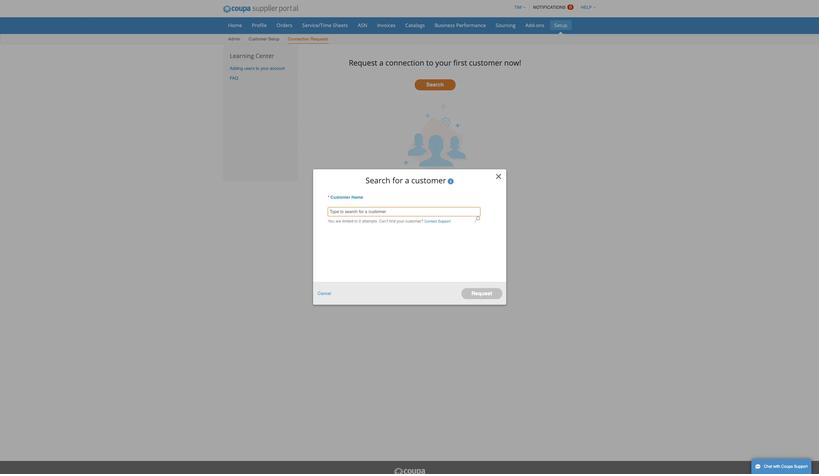 Task type: locate. For each thing, give the bounding box(es) containing it.
setup down orders
[[268, 37, 279, 42]]

a
[[379, 57, 383, 68], [405, 175, 409, 186]]

adding users to your account link
[[230, 66, 285, 71]]

coupa supplier portal image
[[218, 1, 303, 17], [393, 468, 426, 475]]

customer down profile link at the left of the page
[[249, 37, 267, 42]]

your left first
[[435, 57, 451, 68]]

1 horizontal spatial customer
[[469, 57, 502, 68]]

attempts.
[[362, 219, 378, 224]]

first
[[453, 57, 467, 68]]

close image
[[496, 174, 502, 180]]

Type to search for a customer text field
[[328, 208, 480, 217]]

1 vertical spatial coupa supplier portal image
[[393, 468, 426, 475]]

1 vertical spatial customer
[[330, 195, 350, 200]]

customer
[[249, 37, 267, 42], [330, 195, 350, 200]]

1 horizontal spatial coupa supplier portal image
[[393, 468, 426, 475]]

1 horizontal spatial search
[[426, 82, 444, 88]]

to for connection
[[426, 57, 433, 68]]

request inside button
[[471, 291, 492, 297]]

asn link
[[354, 20, 372, 30]]

customer
[[469, 57, 502, 68], [411, 175, 446, 186]]

1 vertical spatial customer
[[411, 175, 446, 186]]

0 vertical spatial a
[[379, 57, 383, 68]]

0 vertical spatial support
[[438, 219, 451, 224]]

contact
[[425, 219, 437, 224]]

request for request a connection to your first customer now!
[[349, 57, 377, 68]]

faq
[[230, 76, 238, 81]]

1 horizontal spatial a
[[405, 175, 409, 186]]

profile
[[252, 22, 267, 28]]

to inside dialog
[[355, 219, 358, 224]]

setup link
[[550, 20, 572, 30]]

invoices
[[377, 22, 396, 28]]

1 vertical spatial a
[[405, 175, 409, 186]]

customer inside search for a customer dialog
[[411, 175, 446, 186]]

1 horizontal spatial your
[[397, 219, 404, 224]]

your down center
[[260, 66, 269, 71]]

0 horizontal spatial search
[[365, 175, 390, 186]]

0 vertical spatial coupa supplier portal image
[[218, 1, 303, 17]]

setup
[[554, 22, 567, 28], [268, 37, 279, 42]]

connection
[[385, 57, 424, 68]]

search inside "button"
[[426, 82, 444, 88]]

your inside search for a customer dialog
[[397, 219, 404, 224]]

center
[[256, 52, 274, 60]]

1 horizontal spatial to
[[355, 219, 358, 224]]

customer right for
[[411, 175, 446, 186]]

account
[[270, 66, 285, 71]]

contact support button
[[425, 218, 451, 225]]

service/time sheets
[[302, 22, 348, 28]]

request
[[349, 57, 377, 68], [471, 291, 492, 297]]

for
[[392, 175, 403, 186]]

0 horizontal spatial request
[[349, 57, 377, 68]]

connection requests link
[[287, 35, 329, 44]]

search button
[[415, 80, 455, 91]]

service/time
[[302, 22, 331, 28]]

admin
[[228, 37, 240, 42]]

support
[[438, 219, 451, 224], [794, 465, 808, 470]]

to up search "button" at the right top of page
[[426, 57, 433, 68]]

ons
[[536, 22, 544, 28]]

setup right ons
[[554, 22, 567, 28]]

support right contact
[[438, 219, 451, 224]]

a right for
[[405, 175, 409, 186]]

search left for
[[365, 175, 390, 186]]

your
[[435, 57, 451, 68], [260, 66, 269, 71], [397, 219, 404, 224]]

are
[[335, 219, 341, 224]]

can't
[[379, 219, 388, 224]]

0 vertical spatial customer
[[249, 37, 267, 42]]

request button
[[461, 288, 502, 300]]

find
[[389, 219, 396, 224]]

1 horizontal spatial customer
[[330, 195, 350, 200]]

1 horizontal spatial support
[[794, 465, 808, 470]]

sheets
[[333, 22, 348, 28]]

search
[[426, 82, 444, 88], [365, 175, 390, 186]]

catalogs
[[405, 22, 425, 28]]

1 vertical spatial request
[[471, 291, 492, 297]]

0 vertical spatial customer
[[469, 57, 502, 68]]

0 vertical spatial search
[[426, 82, 444, 88]]

search down "request a connection to your first customer now!"
[[426, 82, 444, 88]]

orders link
[[272, 20, 297, 30]]

a left connection
[[379, 57, 383, 68]]

limited
[[342, 219, 353, 224]]

1 vertical spatial support
[[794, 465, 808, 470]]

0 horizontal spatial customer
[[249, 37, 267, 42]]

support inside search for a customer dialog
[[438, 219, 451, 224]]

home link
[[224, 20, 246, 30]]

invoices link
[[373, 20, 400, 30]]

search inside dialog
[[365, 175, 390, 186]]

2 horizontal spatial your
[[435, 57, 451, 68]]

business performance
[[435, 22, 486, 28]]

to right the 'users'
[[256, 66, 259, 71]]

0 horizontal spatial customer
[[411, 175, 446, 186]]

0 horizontal spatial support
[[438, 219, 451, 224]]

0 horizontal spatial coupa supplier portal image
[[218, 1, 303, 17]]

support right "coupa"
[[794, 465, 808, 470]]

0 vertical spatial request
[[349, 57, 377, 68]]

to
[[426, 57, 433, 68], [256, 66, 259, 71], [355, 219, 358, 224]]

2
[[359, 219, 361, 224]]

1 horizontal spatial request
[[471, 291, 492, 297]]

to left 2
[[355, 219, 358, 224]]

0 vertical spatial setup
[[554, 22, 567, 28]]

home
[[228, 22, 242, 28]]

chat with coupa support button
[[751, 460, 812, 475]]

0 horizontal spatial your
[[260, 66, 269, 71]]

catalogs link
[[401, 20, 429, 30]]

*
[[328, 195, 329, 200]]

customer right first
[[469, 57, 502, 68]]

sourcing link
[[491, 20, 520, 30]]

cancel button
[[318, 291, 331, 297]]

support inside button
[[794, 465, 808, 470]]

0 horizontal spatial setup
[[268, 37, 279, 42]]

search for a customer
[[365, 175, 446, 186]]

your right find
[[397, 219, 404, 224]]

2 horizontal spatial to
[[426, 57, 433, 68]]

customer right *
[[330, 195, 350, 200]]

1 horizontal spatial setup
[[554, 22, 567, 28]]

admin link
[[228, 35, 241, 44]]

1 vertical spatial search
[[365, 175, 390, 186]]

name
[[351, 195, 363, 200]]

connection
[[288, 37, 309, 42]]



Task type: vqa. For each thing, say whether or not it's contained in the screenshot.
Connection Requests link
yes



Task type: describe. For each thing, give the bounding box(es) containing it.
business performance link
[[430, 20, 490, 30]]

connection requests
[[288, 37, 328, 42]]

users
[[244, 66, 255, 71]]

you
[[328, 219, 334, 224]]

* customer name
[[328, 195, 363, 200]]

asn
[[358, 22, 367, 28]]

customer?
[[405, 219, 423, 224]]

service/time sheets link
[[298, 20, 352, 30]]

faq link
[[230, 76, 238, 81]]

search for search for a customer
[[365, 175, 390, 186]]

adding
[[230, 66, 243, 71]]

with
[[773, 465, 780, 470]]

customer setup
[[249, 37, 279, 42]]

learning center
[[230, 52, 274, 60]]

requests
[[311, 37, 328, 42]]

add-ons
[[525, 22, 544, 28]]

0 horizontal spatial a
[[379, 57, 383, 68]]

request for request
[[471, 291, 492, 297]]

performance
[[456, 22, 486, 28]]

request a connection to your first customer now!
[[349, 57, 521, 68]]

learning
[[230, 52, 254, 60]]

to for limited
[[355, 219, 358, 224]]

sourcing
[[496, 22, 516, 28]]

search for search
[[426, 82, 444, 88]]

add-
[[525, 22, 536, 28]]

now!
[[504, 57, 521, 68]]

cancel
[[318, 292, 331, 296]]

a inside dialog
[[405, 175, 409, 186]]

business
[[435, 22, 455, 28]]

chat
[[764, 465, 772, 470]]

adding users to your account
[[230, 66, 285, 71]]

profile link
[[248, 20, 271, 30]]

chat with coupa support
[[764, 465, 808, 470]]

customer inside dialog
[[330, 195, 350, 200]]

orders
[[276, 22, 292, 28]]

coupa
[[781, 465, 793, 470]]

0 horizontal spatial to
[[256, 66, 259, 71]]

search for a customer dialog
[[313, 170, 506, 305]]

1 vertical spatial setup
[[268, 37, 279, 42]]

setup inside "link"
[[554, 22, 567, 28]]

you are limited to 2 attempts. can't find your customer? contact support
[[328, 219, 451, 224]]

customer setup link
[[248, 35, 280, 44]]

add-ons link
[[521, 20, 549, 30]]



